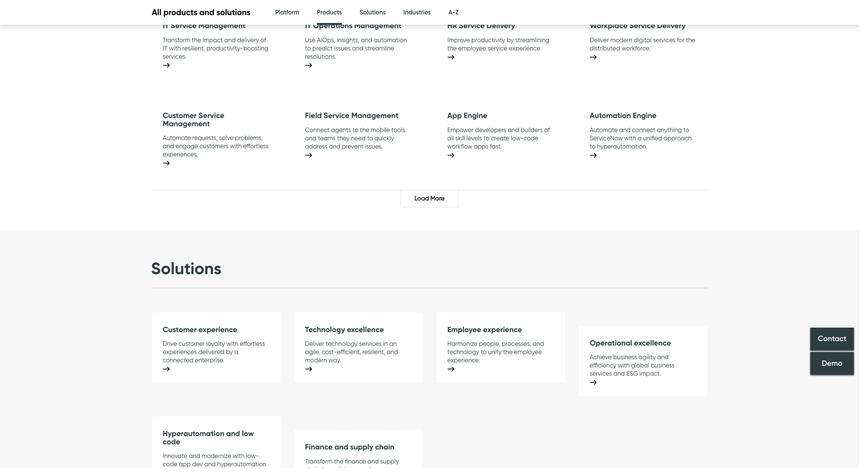 Task type: locate. For each thing, give the bounding box(es) containing it.
1 vertical spatial low-
[[246, 452, 259, 460]]

and left esg
[[614, 370, 625, 377]]

it down products
[[163, 21, 169, 30]]

1 vertical spatial effortless
[[240, 340, 265, 347]]

1 horizontal spatial hyperautomation.
[[598, 143, 648, 150]]

issues.
[[365, 143, 383, 150]]

with right modernize
[[233, 452, 245, 460]]

1 horizontal spatial supply
[[381, 458, 399, 465]]

hyperautomation
[[163, 429, 225, 438]]

0 horizontal spatial experience
[[199, 325, 238, 334]]

excellence up agility
[[635, 338, 672, 348]]

experience. down harmonize
[[448, 357, 480, 364]]

with up esg
[[618, 362, 630, 369]]

in
[[383, 340, 388, 347]]

supply up finance
[[350, 443, 374, 452]]

customer service management
[[163, 111, 224, 128]]

with up services.
[[169, 45, 181, 52]]

1 vertical spatial solutions
[[151, 258, 222, 279]]

modern up the "workforce."
[[611, 36, 633, 44]]

1 horizontal spatial chain
[[375, 443, 395, 452]]

0 horizontal spatial of
[[261, 36, 266, 44]]

with right loyalty on the bottom
[[227, 340, 238, 347]]

the inside connect agents to the mobile tools and teams they need to quickly address and prevent issues.
[[360, 126, 370, 133]]

the up unifying
[[334, 458, 344, 465]]

with down connect
[[625, 134, 637, 142]]

management inside customer service management
[[163, 119, 210, 128]]

of up boosting
[[261, 36, 266, 44]]

service up "agents"
[[324, 111, 350, 120]]

workflow
[[448, 143, 473, 150]]

finance and supply chain
[[305, 443, 395, 452]]

1 horizontal spatial automate
[[590, 126, 618, 133]]

0 vertical spatial solutions
[[360, 9, 386, 16]]

0 vertical spatial resilient,
[[183, 45, 205, 52]]

deliver up agile,
[[305, 340, 325, 347]]

1 vertical spatial experience.
[[448, 357, 480, 364]]

automation
[[590, 111, 632, 120]]

to down developers
[[484, 134, 490, 142]]

0 horizontal spatial by
[[226, 348, 233, 356]]

0 horizontal spatial modern
[[305, 357, 327, 364]]

customer up engage
[[163, 111, 197, 120]]

achieve business agility and efficiency with global business services and esg impact.
[[590, 354, 675, 377]]

industries link
[[404, 0, 431, 25]]

low- down builders at the top right of page
[[511, 134, 524, 142]]

low- down low on the left bottom of the page
[[246, 452, 259, 460]]

0 horizontal spatial experience.
[[448, 357, 480, 364]]

2 horizontal spatial by
[[507, 36, 514, 44]]

all
[[152, 7, 161, 17]]

a down connect
[[638, 134, 642, 142]]

engine up empower
[[464, 111, 488, 120]]

demo link
[[811, 352, 855, 375]]

transform the finance and supply chain by unifying people, processes
[[305, 458, 407, 468]]

a inside drive customer loyalty with effortless experiences delivered by a connected enterprise.
[[235, 348, 239, 356]]

code up innovate
[[163, 437, 180, 447]]

code down innovate
[[163, 461, 178, 468]]

0 horizontal spatial automate
[[163, 134, 191, 141]]

hyperautomation. down modernize
[[217, 461, 268, 468]]

and down modernize
[[205, 461, 216, 468]]

business up the impact. on the right bottom
[[651, 362, 675, 369]]

and up unifying
[[335, 443, 349, 452]]

0 vertical spatial transform
[[163, 36, 190, 44]]

automate inside automate and connect anything to servicenow with a unified approach to hyperautomation.
[[590, 126, 618, 133]]

0 vertical spatial by
[[507, 36, 514, 44]]

customer up drive
[[163, 325, 197, 334]]

transform up services.
[[163, 36, 190, 44]]

and down an
[[387, 348, 398, 356]]

management up engage
[[163, 119, 210, 128]]

products link
[[317, 0, 342, 27]]

of right builders at the top right of page
[[545, 126, 550, 133]]

0 vertical spatial hyperautomation.
[[598, 143, 648, 150]]

1 experience from the left
[[199, 325, 238, 334]]

1 horizontal spatial delivery
[[658, 21, 686, 30]]

and inside "empower developers and builders of all skill levels to create low-code workflow apps fast."
[[508, 126, 520, 133]]

with
[[169, 45, 181, 52], [625, 134, 637, 142], [230, 142, 242, 150], [227, 340, 238, 347], [618, 362, 630, 369], [233, 452, 245, 460]]

workplace
[[590, 21, 628, 30]]

excellence up in
[[347, 325, 384, 334]]

management for it service management
[[199, 21, 246, 30]]

1 vertical spatial business
[[651, 362, 675, 369]]

1 vertical spatial supply
[[381, 458, 399, 465]]

1 horizontal spatial resilient,
[[363, 348, 385, 356]]

service up digital
[[630, 21, 656, 30]]

with inside innovate and modernize with low- code app dev and hyperautomation.
[[233, 452, 245, 460]]

code
[[524, 134, 539, 142], [163, 437, 180, 447], [163, 461, 178, 468]]

management for customer service management
[[163, 119, 210, 128]]

business down "operational excellence"
[[614, 354, 638, 361]]

customer
[[163, 111, 197, 120], [163, 325, 197, 334]]

0 vertical spatial excellence
[[347, 325, 384, 334]]

it
[[163, 21, 169, 30], [305, 21, 311, 30], [163, 45, 168, 52]]

the right for
[[687, 36, 696, 44]]

modern down agile,
[[305, 357, 327, 364]]

management up impact at the left top of page
[[199, 21, 246, 30]]

0 horizontal spatial employee
[[459, 45, 487, 52]]

1 horizontal spatial transform
[[305, 458, 333, 465]]

modernize
[[202, 452, 231, 460]]

resilient, for excellence
[[363, 348, 385, 356]]

efficient,
[[337, 348, 361, 356]]

with down solve
[[230, 142, 242, 150]]

services
[[654, 36, 676, 44], [359, 340, 382, 347], [590, 370, 613, 377]]

innovate
[[163, 452, 188, 460]]

0 horizontal spatial transform
[[163, 36, 190, 44]]

customer for customer service management
[[163, 111, 197, 120]]

service for customer
[[199, 111, 224, 120]]

technology excellence
[[305, 325, 384, 334]]

resilient, down in
[[363, 348, 385, 356]]

automate and connect anything to servicenow with a unified approach to hyperautomation.
[[590, 126, 692, 150]]

1 vertical spatial excellence
[[635, 338, 672, 348]]

and down automation engine
[[620, 126, 631, 133]]

service for field
[[324, 111, 350, 120]]

deliver technology services in an agile, cost-efficient, resilient, and modern way.
[[305, 340, 398, 364]]

0 horizontal spatial chain
[[305, 466, 321, 468]]

0 vertical spatial deliver
[[590, 36, 609, 44]]

to inside use aiops, insights, and automation to predict issues and streamline resolutions.
[[305, 45, 311, 52]]

field
[[305, 111, 322, 120]]

and up address
[[305, 134, 317, 142]]

2 vertical spatial services
[[590, 370, 613, 377]]

1 horizontal spatial people,
[[479, 340, 501, 347]]

the inside improve productivity by streamlining the employee service experience.
[[448, 45, 457, 52]]

0 vertical spatial code
[[524, 134, 539, 142]]

1 vertical spatial by
[[226, 348, 233, 356]]

to up approach
[[684, 126, 690, 133]]

deliver inside deliver technology services in an agile, cost-efficient, resilient, and modern way.
[[305, 340, 325, 347]]

delivery up improve productivity by streamlining the employee service experience.
[[487, 21, 516, 30]]

resilient, down impact at the left top of page
[[183, 45, 205, 52]]

contact link
[[811, 328, 855, 350]]

it up services.
[[163, 45, 168, 52]]

excellence
[[347, 325, 384, 334], [635, 338, 672, 348]]

impact.
[[640, 370, 662, 377]]

hyperautomation. inside innovate and modernize with low- code app dev and hyperautomation.
[[217, 461, 268, 468]]

the inside deliver modern digital services for the distributed workforce.
[[687, 36, 696, 44]]

chain
[[375, 443, 395, 452], [305, 466, 321, 468]]

an
[[390, 340, 397, 347]]

and right finance
[[368, 458, 379, 465]]

0 vertical spatial low-
[[511, 134, 524, 142]]

workplace service delivery
[[590, 21, 686, 30]]

the down it service management
[[192, 36, 201, 44]]

industries
[[404, 9, 431, 16]]

customer
[[179, 340, 205, 347]]

1 vertical spatial modern
[[305, 357, 327, 364]]

delivery for hr service delivery
[[487, 21, 516, 30]]

code inside innovate and modernize with low- code app dev and hyperautomation.
[[163, 461, 178, 468]]

service for hr
[[459, 21, 485, 30]]

operational
[[590, 338, 633, 348]]

employee down processes,
[[515, 348, 542, 356]]

the up need
[[360, 126, 370, 133]]

contact
[[819, 334, 847, 343]]

delivery up for
[[658, 21, 686, 30]]

1 vertical spatial services
[[359, 340, 382, 347]]

0 vertical spatial services
[[654, 36, 676, 44]]

0 horizontal spatial people,
[[355, 466, 376, 468]]

transform for it
[[163, 36, 190, 44]]

aiops,
[[317, 36, 336, 44]]

1 horizontal spatial by
[[322, 466, 329, 468]]

delivered
[[199, 348, 225, 356]]

low- inside "empower developers and builders of all skill levels to create low-code workflow apps fast."
[[511, 134, 524, 142]]

0 horizontal spatial resilient,
[[183, 45, 205, 52]]

management up mobile on the top left of the page
[[352, 111, 399, 120]]

to left unify
[[481, 348, 487, 356]]

0 horizontal spatial hyperautomation.
[[217, 461, 268, 468]]

2 vertical spatial code
[[163, 461, 178, 468]]

by inside improve productivity by streamlining the employee service experience.
[[507, 36, 514, 44]]

resilient,
[[183, 45, 205, 52], [363, 348, 385, 356]]

deliver inside deliver modern digital services for the distributed workforce.
[[590, 36, 609, 44]]

people, down finance
[[355, 466, 376, 468]]

0 horizontal spatial engine
[[464, 111, 488, 120]]

levels
[[467, 134, 482, 142]]

resilient, for service
[[183, 45, 205, 52]]

and left low on the left bottom of the page
[[226, 429, 240, 438]]

all
[[448, 134, 454, 142]]

experience for employee experience
[[484, 325, 523, 334]]

automate inside automate requests, solve problems, and engage customers with effortless experiences.
[[163, 134, 191, 141]]

0 horizontal spatial services
[[359, 340, 382, 347]]

1 horizontal spatial experience.
[[509, 45, 542, 52]]

0 vertical spatial of
[[261, 36, 266, 44]]

0 vertical spatial supply
[[350, 443, 374, 452]]

by up 'service'
[[507, 36, 514, 44]]

customer inside customer service management
[[163, 111, 197, 120]]

deliver up distributed in the right of the page
[[590, 36, 609, 44]]

connect
[[633, 126, 656, 133]]

1 horizontal spatial experience
[[484, 325, 523, 334]]

1 vertical spatial code
[[163, 437, 180, 447]]

more
[[431, 195, 445, 202]]

0 horizontal spatial a
[[235, 348, 239, 356]]

code down builders at the top right of page
[[524, 134, 539, 142]]

resilient, inside transform the impact and delivery of it with resilient, productivity-boosting services.
[[183, 45, 205, 52]]

and up experiences.
[[163, 142, 174, 150]]

employee
[[459, 45, 487, 52], [515, 348, 542, 356]]

resilient, inside deliver technology services in an agile, cost-efficient, resilient, and modern way.
[[363, 348, 385, 356]]

transform
[[163, 36, 190, 44], [305, 458, 333, 465]]

management for field service management
[[352, 111, 399, 120]]

engine for app engine
[[464, 111, 488, 120]]

and down insights,
[[352, 45, 364, 52]]

1 vertical spatial customer
[[163, 325, 197, 334]]

1 horizontal spatial low-
[[511, 134, 524, 142]]

2 vertical spatial by
[[322, 466, 329, 468]]

technology down harmonize
[[448, 348, 480, 356]]

0 horizontal spatial business
[[614, 354, 638, 361]]

innovate and modernize with low- code app dev and hyperautomation.
[[163, 452, 268, 468]]

code inside hyperautomation and low code
[[163, 437, 180, 447]]

developers
[[476, 126, 507, 133]]

0 horizontal spatial low-
[[246, 452, 259, 460]]

0 horizontal spatial excellence
[[347, 325, 384, 334]]

to up issues.
[[368, 134, 373, 142]]

1 horizontal spatial technology
[[448, 348, 480, 356]]

delivery
[[487, 21, 516, 30], [658, 21, 686, 30]]

and up create at the right of the page
[[508, 126, 520, 133]]

2 engine from the left
[[633, 111, 657, 120]]

0 horizontal spatial technology
[[326, 340, 358, 347]]

engine up connect
[[633, 111, 657, 120]]

to
[[305, 45, 311, 52], [353, 126, 359, 133], [684, 126, 690, 133], [368, 134, 373, 142], [484, 134, 490, 142], [590, 143, 596, 150], [481, 348, 487, 356]]

1 horizontal spatial excellence
[[635, 338, 672, 348]]

by left unifying
[[322, 466, 329, 468]]

1 vertical spatial transform
[[305, 458, 333, 465]]

1 vertical spatial people,
[[355, 466, 376, 468]]

service down products
[[171, 21, 197, 30]]

1 horizontal spatial of
[[545, 126, 550, 133]]

1 vertical spatial hyperautomation.
[[217, 461, 268, 468]]

1 horizontal spatial business
[[651, 362, 675, 369]]

by right delivered
[[226, 348, 233, 356]]

1 horizontal spatial employee
[[515, 348, 542, 356]]

management up automation
[[355, 21, 402, 30]]

1 horizontal spatial a
[[638, 134, 642, 142]]

0 vertical spatial experience.
[[509, 45, 542, 52]]

experience. inside improve productivity by streamlining the employee service experience.
[[509, 45, 542, 52]]

services left in
[[359, 340, 382, 347]]

2 horizontal spatial services
[[654, 36, 676, 44]]

and inside transform the finance and supply chain by unifying people, processes
[[368, 458, 379, 465]]

0 vertical spatial technology
[[326, 340, 358, 347]]

services inside deliver technology services in an agile, cost-efficient, resilient, and modern way.
[[359, 340, 382, 347]]

esg
[[627, 370, 639, 377]]

transform inside transform the impact and delivery of it with resilient, productivity-boosting services.
[[163, 36, 190, 44]]

experience. down streamlining
[[509, 45, 542, 52]]

a-
[[449, 9, 456, 16]]

1 horizontal spatial services
[[590, 370, 613, 377]]

0 vertical spatial a
[[638, 134, 642, 142]]

technology up efficient,
[[326, 340, 358, 347]]

automate requests, solve problems, and engage customers with effortless experiences.
[[163, 134, 269, 158]]

experience up processes,
[[484, 325, 523, 334]]

2 delivery from the left
[[658, 21, 686, 30]]

0 vertical spatial modern
[[611, 36, 633, 44]]

service up "requests,"
[[199, 111, 224, 120]]

0 vertical spatial employee
[[459, 45, 487, 52]]

0 vertical spatial automate
[[590, 126, 618, 133]]

0 horizontal spatial supply
[[350, 443, 374, 452]]

1 customer from the top
[[163, 111, 197, 120]]

0 horizontal spatial deliver
[[305, 340, 325, 347]]

productivity
[[472, 36, 506, 44]]

quickly
[[375, 134, 394, 142]]

solve
[[219, 134, 234, 141]]

automate up engage
[[163, 134, 191, 141]]

z
[[456, 9, 459, 16]]

1 delivery from the left
[[487, 21, 516, 30]]

connect
[[305, 126, 330, 133]]

load more
[[415, 195, 445, 202]]

hyperautomation. down the servicenow
[[598, 143, 648, 150]]

0 horizontal spatial delivery
[[487, 21, 516, 30]]

2 experience from the left
[[484, 325, 523, 334]]

to down use
[[305, 45, 311, 52]]

platform link
[[275, 0, 300, 25]]

1 horizontal spatial deliver
[[590, 36, 609, 44]]

productivity-
[[207, 45, 244, 52]]

it up use
[[305, 21, 311, 30]]

1 vertical spatial deliver
[[305, 340, 325, 347]]

prevent
[[342, 143, 364, 150]]

automate for automation engine
[[590, 126, 618, 133]]

automation
[[374, 36, 407, 44]]

1 vertical spatial technology
[[448, 348, 480, 356]]

1 vertical spatial a
[[235, 348, 239, 356]]

technology inside harmonize people, processes, and technology to unify the employee experience.
[[448, 348, 480, 356]]

supply right finance
[[381, 458, 399, 465]]

low-
[[511, 134, 524, 142], [246, 452, 259, 460]]

fast.
[[490, 143, 502, 150]]

experiences.
[[163, 151, 198, 158]]

services down efficiency
[[590, 370, 613, 377]]

by inside drive customer loyalty with effortless experiences delivered by a connected enterprise.
[[226, 348, 233, 356]]

experience up loyalty on the bottom
[[199, 325, 238, 334]]

1 horizontal spatial modern
[[611, 36, 633, 44]]

services left for
[[654, 36, 676, 44]]

service
[[488, 45, 508, 52]]

1 vertical spatial resilient,
[[363, 348, 385, 356]]

unifying
[[331, 466, 353, 468]]

app engine
[[448, 111, 488, 120]]

employee down improve
[[459, 45, 487, 52]]

automate up the servicenow
[[590, 126, 618, 133]]

the down improve
[[448, 45, 457, 52]]

deliver
[[590, 36, 609, 44], [305, 340, 325, 347]]

chain down finance
[[305, 466, 321, 468]]

management
[[199, 21, 246, 30], [355, 21, 402, 30], [352, 111, 399, 120], [163, 119, 210, 128]]

1 engine from the left
[[464, 111, 488, 120]]

transform for finance
[[305, 458, 333, 465]]

people, inside harmonize people, processes, and technology to unify the employee experience.
[[479, 340, 501, 347]]

0 vertical spatial effortless
[[243, 142, 269, 150]]

1 vertical spatial automate
[[163, 134, 191, 141]]

service for it
[[171, 21, 197, 30]]

a-z
[[449, 9, 459, 16]]

a right delivered
[[235, 348, 239, 356]]

modern inside deliver modern digital services for the distributed workforce.
[[611, 36, 633, 44]]

0 horizontal spatial solutions
[[151, 258, 222, 279]]

0 vertical spatial customer
[[163, 111, 197, 120]]

transform inside transform the finance and supply chain by unifying people, processes
[[305, 458, 333, 465]]

1 horizontal spatial engine
[[633, 111, 657, 120]]

1 vertical spatial of
[[545, 126, 550, 133]]

people,
[[479, 340, 501, 347], [355, 466, 376, 468]]

modern inside deliver technology services in an agile, cost-efficient, resilient, and modern way.
[[305, 357, 327, 364]]

2 customer from the top
[[163, 325, 197, 334]]

by inside transform the finance and supply chain by unifying people, processes
[[322, 466, 329, 468]]

1 vertical spatial employee
[[515, 348, 542, 356]]

chain up transform the finance and supply chain by unifying people, processes
[[375, 443, 395, 452]]

and inside hyperautomation and low code
[[226, 429, 240, 438]]

and up productivity-
[[224, 36, 236, 44]]

to inside harmonize people, processes, and technology to unify the employee experience.
[[481, 348, 487, 356]]

predict
[[313, 45, 333, 52]]

experience for customer experience
[[199, 325, 238, 334]]

0 vertical spatial people,
[[479, 340, 501, 347]]

delivery
[[237, 36, 259, 44]]

the down processes,
[[504, 348, 513, 356]]

service up improve
[[459, 21, 485, 30]]

1 vertical spatial chain
[[305, 466, 321, 468]]

and right processes,
[[533, 340, 545, 347]]

service inside customer service management
[[199, 111, 224, 120]]

people, up unify
[[479, 340, 501, 347]]

transform down finance
[[305, 458, 333, 465]]

servicenow
[[590, 134, 623, 142]]

connected
[[163, 357, 194, 364]]



Task type: vqa. For each thing, say whether or not it's contained in the screenshot.


Task type: describe. For each thing, give the bounding box(es) containing it.
people, inside transform the finance and supply chain by unifying people, processes
[[355, 466, 376, 468]]

operations
[[313, 21, 353, 30]]

to inside "empower developers and builders of all skill levels to create low-code workflow apps fast."
[[484, 134, 490, 142]]

0 vertical spatial chain
[[375, 443, 395, 452]]

load more link
[[401, 190, 459, 207]]

chain inside transform the finance and supply chain by unifying people, processes
[[305, 466, 321, 468]]

services inside deliver modern digital services for the distributed workforce.
[[654, 36, 676, 44]]

requests,
[[193, 134, 218, 141]]

the inside transform the impact and delivery of it with resilient, productivity-boosting services.
[[192, 36, 201, 44]]

for
[[678, 36, 685, 44]]

they
[[337, 134, 350, 142]]

effortless inside automate requests, solve problems, and engage customers with effortless experiences.
[[243, 142, 269, 150]]

unified
[[644, 134, 663, 142]]

operational excellence
[[590, 338, 672, 348]]

empower
[[448, 126, 474, 133]]

and up dev
[[189, 452, 200, 460]]

global
[[632, 362, 650, 369]]

skill
[[456, 134, 465, 142]]

distributed
[[590, 45, 621, 52]]

improve
[[448, 36, 470, 44]]

and up streamline
[[361, 36, 373, 44]]

customer for customer experience
[[163, 325, 197, 334]]

customers
[[200, 142, 229, 150]]

a-z link
[[449, 0, 459, 25]]

low
[[242, 429, 254, 438]]

code inside "empower developers and builders of all skill levels to create low-code workflow apps fast."
[[524, 134, 539, 142]]

automate for customer service management
[[163, 134, 191, 141]]

employee inside improve productivity by streamlining the employee service experience.
[[459, 45, 487, 52]]

agile,
[[305, 348, 321, 356]]

drive customer loyalty with effortless experiences delivered by a connected enterprise.
[[163, 340, 265, 364]]

hyperautomation. inside automate and connect anything to servicenow with a unified approach to hyperautomation.
[[598, 143, 648, 150]]

low- inside innovate and modernize with low- code app dev and hyperautomation.
[[246, 452, 259, 460]]

and inside automate and connect anything to servicenow with a unified approach to hyperautomation.
[[620, 126, 631, 133]]

it operations management
[[305, 21, 402, 30]]

impact
[[203, 36, 223, 44]]

platform
[[275, 9, 300, 16]]

address
[[305, 143, 328, 150]]

approach
[[664, 134, 692, 142]]

mobile
[[371, 126, 390, 133]]

with inside automate and connect anything to servicenow with a unified approach to hyperautomation.
[[625, 134, 637, 142]]

need
[[351, 134, 366, 142]]

insights,
[[337, 36, 360, 44]]

empower developers and builders of all skill levels to create low-code workflow apps fast.
[[448, 126, 550, 150]]

with inside achieve business agility and efficiency with global business services and esg impact.
[[618, 362, 630, 369]]

workforce.
[[622, 45, 651, 52]]

solutions link
[[360, 0, 386, 25]]

it inside transform the impact and delivery of it with resilient, productivity-boosting services.
[[163, 45, 168, 52]]

anything
[[658, 126, 683, 133]]

app
[[179, 461, 191, 468]]

hr service delivery
[[448, 21, 516, 30]]

teams
[[318, 134, 336, 142]]

achieve
[[590, 354, 612, 361]]

demo
[[823, 359, 843, 368]]

engine for automation engine
[[633, 111, 657, 120]]

technology inside deliver technology services in an agile, cost-efficient, resilient, and modern way.
[[326, 340, 358, 347]]

with inside drive customer loyalty with effortless experiences delivered by a connected enterprise.
[[227, 340, 238, 347]]

and inside deliver technology services in an agile, cost-efficient, resilient, and modern way.
[[387, 348, 398, 356]]

experience. inside harmonize people, processes, and technology to unify the employee experience.
[[448, 357, 480, 364]]

solutions
[[217, 7, 251, 17]]

hyperautomation and low code
[[163, 429, 254, 447]]

and inside harmonize people, processes, and technology to unify the employee experience.
[[533, 340, 545, 347]]

drive
[[163, 340, 177, 347]]

app
[[448, 111, 462, 120]]

create
[[491, 134, 510, 142]]

of inside "empower developers and builders of all skill levels to create low-code workflow apps fast."
[[545, 126, 550, 133]]

deliver for technology excellence
[[305, 340, 325, 347]]

streamlining
[[516, 36, 550, 44]]

resolutions.
[[305, 53, 337, 60]]

products
[[164, 7, 197, 17]]

digital
[[634, 36, 652, 44]]

with inside transform the impact and delivery of it with resilient, productivity-boosting services.
[[169, 45, 181, 52]]

and down teams
[[329, 143, 341, 150]]

tools
[[392, 126, 405, 133]]

with inside automate requests, solve problems, and engage customers with effortless experiences.
[[230, 142, 242, 150]]

deliver modern digital services for the distributed workforce.
[[590, 36, 696, 52]]

the inside transform the finance and supply chain by unifying people, processes
[[334, 458, 344, 465]]

0 vertical spatial business
[[614, 354, 638, 361]]

and inside transform the impact and delivery of it with resilient, productivity-boosting services.
[[224, 36, 236, 44]]

the inside harmonize people, processes, and technology to unify the employee experience.
[[504, 348, 513, 356]]

experiences
[[163, 348, 197, 356]]

and inside automate requests, solve problems, and engage customers with effortless experiences.
[[163, 142, 174, 150]]

supply inside transform the finance and supply chain by unifying people, processes
[[381, 458, 399, 465]]

dev
[[192, 461, 203, 468]]

efficiency
[[590, 362, 617, 369]]

load
[[415, 195, 429, 202]]

use
[[305, 36, 316, 44]]

hr
[[448, 21, 457, 30]]

excellence for operational excellence
[[635, 338, 672, 348]]

customer experience
[[163, 325, 238, 334]]

loyalty
[[206, 340, 225, 347]]

finance
[[305, 443, 333, 452]]

management for it operations management
[[355, 21, 402, 30]]

products
[[317, 9, 342, 16]]

problems,
[[235, 134, 263, 141]]

all products and solutions
[[152, 7, 251, 17]]

builders
[[521, 126, 543, 133]]

improve productivity by streamlining the employee service experience.
[[448, 36, 550, 52]]

to down the servicenow
[[590, 143, 596, 150]]

it for it operations management
[[305, 21, 311, 30]]

excellence for technology excellence
[[347, 325, 384, 334]]

apps
[[474, 143, 489, 150]]

and up it service management
[[200, 7, 215, 17]]

to up need
[[353, 126, 359, 133]]

boosting
[[244, 45, 269, 52]]

delivery for workplace service delivery
[[658, 21, 686, 30]]

deliver for workplace service delivery
[[590, 36, 609, 44]]

1 horizontal spatial solutions
[[360, 9, 386, 16]]

employee experience
[[448, 325, 523, 334]]

finance
[[345, 458, 366, 465]]

it for it service management
[[163, 21, 169, 30]]

services inside achieve business agility and efficiency with global business services and esg impact.
[[590, 370, 613, 377]]

of inside transform the impact and delivery of it with resilient, productivity-boosting services.
[[261, 36, 266, 44]]

way.
[[329, 357, 341, 364]]

effortless inside drive customer loyalty with effortless experiences delivered by a connected enterprise.
[[240, 340, 265, 347]]

processes,
[[502, 340, 532, 347]]

and right agility
[[658, 354, 669, 361]]

unify
[[489, 348, 502, 356]]

a inside automate and connect anything to servicenow with a unified approach to hyperautomation.
[[638, 134, 642, 142]]

employee inside harmonize people, processes, and technology to unify the employee experience.
[[515, 348, 542, 356]]

issues
[[335, 45, 351, 52]]

engage
[[176, 142, 198, 150]]

service for workplace
[[630, 21, 656, 30]]

enterprise.
[[195, 357, 225, 364]]



